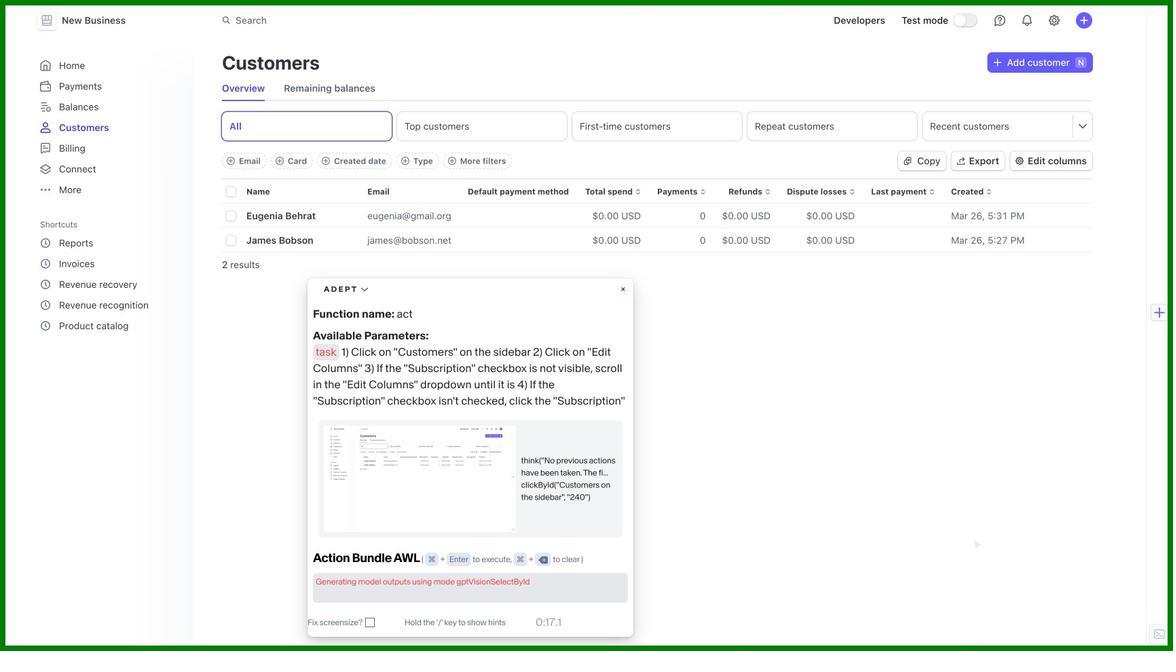 Task type: vqa. For each thing, say whether or not it's contained in the screenshot.
rightmost 'your'
no



Task type: describe. For each thing, give the bounding box(es) containing it.
notifications image
[[1022, 15, 1033, 26]]

1 select item checkbox from the top
[[226, 211, 236, 221]]

svg image
[[904, 157, 912, 165]]

add type image
[[401, 157, 409, 165]]

add card image
[[276, 157, 284, 165]]

Search text field
[[214, 8, 597, 33]]

help image
[[995, 15, 1006, 26]]

add email image
[[227, 157, 235, 165]]

2 tab list from the top
[[222, 112, 1093, 141]]

settings image
[[1049, 15, 1060, 26]]

Test mode checkbox
[[954, 14, 977, 27]]



Task type: locate. For each thing, give the bounding box(es) containing it.
toolbar
[[222, 153, 513, 169]]

shortcuts element
[[35, 215, 187, 337], [35, 232, 187, 337]]

Select All checkbox
[[226, 187, 236, 196]]

open overflow menu image
[[1079, 122, 1088, 130]]

1 tab list from the top
[[222, 76, 1093, 101]]

tab list
[[222, 76, 1093, 101], [222, 112, 1093, 141]]

Select item checkbox
[[226, 211, 236, 221], [226, 236, 236, 245]]

0 vertical spatial select item checkbox
[[226, 211, 236, 221]]

0 vertical spatial tab list
[[222, 76, 1093, 101]]

manage shortcuts image
[[172, 220, 180, 229]]

core navigation links element
[[35, 54, 187, 201]]

1 vertical spatial tab list
[[222, 112, 1093, 141]]

add created date image
[[322, 157, 330, 165]]

1 shortcuts element from the top
[[35, 215, 187, 337]]

1 vertical spatial select item checkbox
[[226, 236, 236, 245]]

None search field
[[214, 8, 597, 33]]

svg image
[[994, 58, 1002, 67]]

2 shortcuts element from the top
[[35, 232, 187, 337]]

add more filters image
[[448, 157, 456, 165]]

2 select item checkbox from the top
[[226, 236, 236, 245]]



